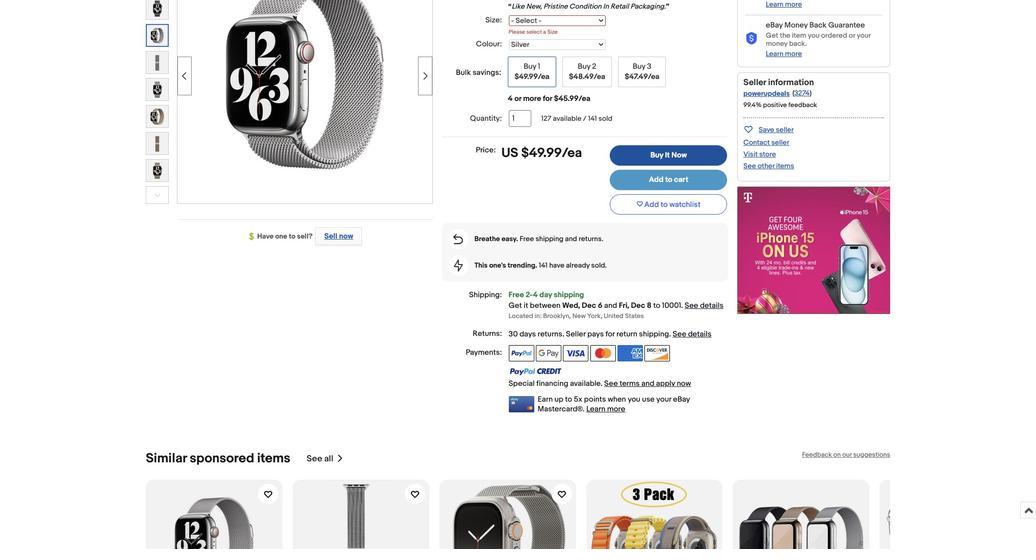 Task type: locate. For each thing, give the bounding box(es) containing it.
between
[[530, 301, 561, 311]]

0 horizontal spatial dec
[[582, 301, 597, 311]]

sell
[[325, 232, 338, 241]]

seller down new
[[566, 330, 586, 339]]

have
[[550, 261, 565, 270]]

127 available / 141 sold
[[542, 114, 613, 123]]

feedback on our suggestions
[[803, 451, 891, 459]]

. up discover image
[[670, 330, 672, 339]]

free 2-4 day shipping get it between wed, dec 6 and fri, dec 8 to 10001 . see details located in: brooklyn, new york, united states
[[509, 290, 724, 320]]

buy inside buy 1 $49.99/ea
[[524, 62, 537, 71]]

1 vertical spatial with details__icon image
[[454, 234, 463, 244]]

0 horizontal spatial 4
[[508, 94, 513, 104]]

ebay down the apply
[[674, 395, 690, 405]]

items inside contact seller visit store see other items
[[777, 162, 795, 170]]

buy for buy 1
[[524, 62, 537, 71]]

ebay
[[766, 20, 783, 30], [674, 395, 690, 405]]

1 vertical spatial seller
[[566, 330, 586, 339]]

0 vertical spatial details
[[701, 301, 724, 311]]

0 vertical spatial you
[[809, 31, 820, 40]]

1 vertical spatial ebay
[[674, 395, 690, 405]]

1 horizontal spatial 141
[[589, 114, 597, 123]]

master card image
[[591, 345, 616, 362]]

picture 9 of 13 image
[[146, 52, 168, 73]]

with details__icon image
[[746, 32, 758, 45], [454, 234, 463, 244], [454, 260, 463, 272]]

0 horizontal spatial learn
[[587, 405, 606, 414]]

seller
[[744, 78, 767, 88], [566, 330, 586, 339]]

1 horizontal spatial items
[[777, 162, 795, 170]]

See all text field
[[307, 454, 334, 464]]

your right use
[[657, 395, 672, 405]]

buy left it
[[651, 151, 664, 160]]

1 vertical spatial learn more link
[[587, 405, 626, 414]]

0 vertical spatial add
[[649, 175, 664, 185]]

back.
[[790, 39, 808, 48]]

american express image
[[618, 345, 644, 362]]

1 vertical spatial seller
[[772, 138, 790, 147]]

add to watchlist button
[[611, 194, 728, 215]]

1 horizontal spatial seller
[[744, 78, 767, 88]]

1
[[538, 62, 541, 71]]

please
[[509, 29, 526, 35]]

1 horizontal spatial or
[[850, 31, 856, 40]]

buy left 2
[[578, 62, 591, 71]]

1 vertical spatial now
[[677, 379, 692, 389]]

to right one
[[289, 232, 296, 241]]

days
[[520, 330, 536, 339]]

0 vertical spatial 4
[[508, 94, 513, 104]]

1 horizontal spatial ebay
[[766, 20, 783, 30]]

0 horizontal spatial ebay
[[674, 395, 690, 405]]

like
[[512, 2, 525, 10]]

learn inside us $49.99/ea main content
[[587, 405, 606, 414]]

4
[[508, 94, 513, 104], [533, 290, 538, 300]]

buy inside the buy 3 $47.49/ea
[[633, 62, 646, 71]]

easy.
[[502, 235, 518, 243]]

1 vertical spatial shipping
[[554, 290, 585, 300]]

seller information powerupdeals ( 3274 ) 99.4% positive feedback
[[744, 78, 818, 109]]

to left 5x
[[566, 395, 573, 405]]

paypal image
[[509, 345, 535, 362]]

$48.49/ea
[[569, 72, 606, 82]]

to
[[666, 175, 673, 185], [661, 200, 668, 209], [289, 232, 296, 241], [654, 301, 661, 311], [566, 395, 573, 405]]

4 up quantity: text field
[[508, 94, 513, 104]]

picture 13 of 13 image
[[146, 160, 168, 182]]

0 vertical spatial your
[[858, 31, 871, 40]]

see other items link
[[744, 162, 795, 170]]

ebay up the
[[766, 20, 783, 30]]

more right 'points'
[[608, 405, 626, 414]]

financing
[[537, 379, 569, 389]]

size up colour
[[486, 15, 500, 25]]

1 horizontal spatial size
[[548, 29, 558, 35]]

google pay image
[[536, 345, 562, 362]]

buy left 1
[[524, 62, 537, 71]]

similar sponsored items
[[146, 451, 291, 467]]

sold
[[599, 114, 613, 123]]

1 horizontal spatial and
[[605, 301, 618, 311]]

buy inside buy 2 $48.49/ea
[[578, 62, 591, 71]]

0 vertical spatial and
[[566, 235, 578, 243]]

"
[[667, 2, 670, 10]]

0 vertical spatial learn
[[766, 49, 784, 58]]

savings:
[[473, 68, 502, 78]]

0 horizontal spatial now
[[339, 232, 353, 241]]

to left cart
[[666, 175, 673, 185]]

0 horizontal spatial you
[[628, 395, 641, 405]]

0 vertical spatial with details__icon image
[[746, 32, 758, 45]]

0 vertical spatial now
[[339, 232, 353, 241]]

with details__icon image left money
[[746, 32, 758, 45]]

learn more link down special financing available. see terms and apply now
[[587, 405, 626, 414]]

please select a size
[[509, 29, 558, 35]]

a
[[544, 29, 547, 35]]

more down back.
[[786, 49, 803, 58]]

to right 8
[[654, 301, 661, 311]]

1 horizontal spatial now
[[677, 379, 692, 389]]

0 vertical spatial $49.99/ea
[[515, 72, 550, 82]]

shipping up have in the top right of the page
[[536, 235, 564, 243]]

now right the apply
[[677, 379, 692, 389]]

$49.99/ea
[[515, 72, 550, 82], [522, 145, 583, 161]]

0 vertical spatial 141
[[589, 114, 597, 123]]

1 horizontal spatial learn more link
[[766, 49, 803, 58]]

size
[[486, 15, 500, 25], [548, 29, 558, 35]]

0 vertical spatial more
[[786, 49, 803, 58]]

1 vertical spatial you
[[628, 395, 641, 405]]

seller down the save seller
[[772, 138, 790, 147]]

seller up powerupdeals
[[744, 78, 767, 88]]

learn more
[[587, 405, 626, 414]]

3
[[648, 62, 652, 71]]

with details__icon image for this one's trending.
[[454, 260, 463, 272]]

learn more link for ebay money back guarantee
[[766, 49, 803, 58]]

add left cart
[[649, 175, 664, 185]]

learn down money
[[766, 49, 784, 58]]

free
[[520, 235, 534, 243], [509, 290, 524, 300]]

141 left have in the top right of the page
[[539, 261, 548, 270]]

earn
[[538, 395, 553, 405]]

1 vertical spatial your
[[657, 395, 672, 405]]

or
[[850, 31, 856, 40], [515, 94, 522, 104]]

Quantity: text field
[[509, 110, 532, 127]]

see inside free 2-4 day shipping get it between wed, dec 6 and fri, dec 8 to 10001 . see details located in: brooklyn, new york, united states
[[685, 301, 699, 311]]

0 vertical spatial seller
[[777, 125, 794, 134]]

already
[[567, 261, 590, 270]]

0 vertical spatial learn more link
[[766, 49, 803, 58]]

information
[[769, 78, 815, 88]]

2
[[593, 62, 597, 71]]

this one's trending. 141 have already sold.
[[475, 261, 607, 270]]

sell now
[[325, 232, 353, 241]]

special financing available. see terms and apply now
[[509, 379, 692, 389]]

items left see all text box
[[257, 451, 291, 467]]

1 horizontal spatial more
[[608, 405, 626, 414]]

4 left day
[[533, 290, 538, 300]]

1 horizontal spatial your
[[858, 31, 871, 40]]

details
[[701, 301, 724, 311], [689, 330, 712, 339]]

size right a
[[548, 29, 558, 35]]

with details__icon image left the breathe at left top
[[454, 234, 463, 244]]

1 vertical spatial learn
[[587, 405, 606, 414]]

learn more link down money
[[766, 49, 803, 58]]

ebay inside ebay money back guarantee get the item you ordered or your money back. learn more
[[766, 20, 783, 30]]

free right 'easy.'
[[520, 235, 534, 243]]

learn right 5x
[[587, 405, 606, 414]]

for up 127
[[543, 94, 553, 104]]

get left the "it"
[[509, 301, 522, 311]]

shipping up the wed,
[[554, 290, 585, 300]]

/
[[584, 114, 587, 123]]

1 horizontal spatial .
[[670, 330, 672, 339]]

0 horizontal spatial for
[[543, 94, 553, 104]]

see inside contact seller visit store see other items
[[744, 162, 757, 170]]

1 vertical spatial add
[[645, 200, 660, 209]]

1 vertical spatial or
[[515, 94, 522, 104]]

up
[[555, 395, 564, 405]]

141
[[589, 114, 597, 123], [539, 261, 548, 270]]

. right 8
[[682, 301, 684, 311]]

special
[[509, 379, 535, 389]]

your inside ebay money back guarantee get the item you ordered or your money back. learn more
[[858, 31, 871, 40]]

0 vertical spatial or
[[850, 31, 856, 40]]

127
[[542, 114, 552, 123]]

more up quantity: text field
[[524, 94, 542, 104]]

0 horizontal spatial size
[[486, 15, 500, 25]]

2 vertical spatial shipping
[[640, 330, 670, 339]]

. down brooklyn,
[[563, 330, 565, 339]]

shipping up discover image
[[640, 330, 670, 339]]

picture 10 of 13 image
[[146, 79, 168, 101]]

10001
[[663, 301, 682, 311]]

get inside free 2-4 day shipping get it between wed, dec 6 and fri, dec 8 to 10001 . see details located in: brooklyn, new york, united states
[[509, 301, 522, 311]]

buy
[[524, 62, 537, 71], [578, 62, 591, 71], [633, 62, 646, 71], [651, 151, 664, 160]]

1 vertical spatial items
[[257, 451, 291, 467]]

see details link down 10001 at right
[[673, 330, 712, 339]]

you left use
[[628, 395, 641, 405]]

1 vertical spatial free
[[509, 290, 524, 300]]

add inside button
[[645, 200, 660, 209]]

see right 10001 at right
[[685, 301, 699, 311]]

mastercard®.
[[538, 405, 585, 414]]

feedback
[[789, 101, 818, 109]]

seller right save
[[777, 125, 794, 134]]

brooklyn,
[[544, 312, 571, 320]]

positive
[[764, 101, 788, 109]]

items right other
[[777, 162, 795, 170]]

0 vertical spatial get
[[766, 31, 779, 40]]

2 horizontal spatial more
[[786, 49, 803, 58]]

picture 11 of 13 image
[[146, 106, 168, 128]]

on
[[834, 451, 842, 459]]

seller for contact
[[772, 138, 790, 147]]

retail
[[611, 2, 629, 10]]

available
[[553, 114, 582, 123]]

2 vertical spatial and
[[642, 379, 655, 389]]

add down add to cart link
[[645, 200, 660, 209]]

get left the
[[766, 31, 779, 40]]

with details__icon image left this
[[454, 260, 463, 272]]

to left watchlist
[[661, 200, 668, 209]]

to inside button
[[661, 200, 668, 209]]

2 vertical spatial with details__icon image
[[454, 260, 463, 272]]

0 horizontal spatial 141
[[539, 261, 548, 270]]

york,
[[588, 312, 603, 320]]

141 for sold
[[589, 114, 597, 123]]

1 horizontal spatial learn
[[766, 49, 784, 58]]

1 vertical spatial 141
[[539, 261, 548, 270]]

fri,
[[619, 301, 630, 311]]

buy left 3
[[633, 62, 646, 71]]

and
[[566, 235, 578, 243], [605, 301, 618, 311], [642, 379, 655, 389]]

and left returns.
[[566, 235, 578, 243]]

0 vertical spatial items
[[777, 162, 795, 170]]

0 vertical spatial seller
[[744, 78, 767, 88]]

141 for have
[[539, 261, 548, 270]]

sponsored
[[190, 451, 254, 467]]

have one to sell?
[[257, 232, 313, 241]]

add for add to watchlist
[[645, 200, 660, 209]]

141 right /
[[589, 114, 597, 123]]

and up use
[[642, 379, 655, 389]]

items
[[777, 162, 795, 170], [257, 451, 291, 467]]

0 horizontal spatial learn more link
[[587, 405, 626, 414]]

see down 10001 at right
[[673, 330, 687, 339]]

0 vertical spatial ebay
[[766, 20, 783, 30]]

for right pays
[[606, 330, 615, 339]]

2-
[[526, 290, 533, 300]]

advertisement region
[[738, 187, 891, 314]]

1 horizontal spatial 4
[[533, 290, 538, 300]]

see details link right 10001 at right
[[685, 301, 724, 311]]

seller inside contact seller visit store see other items
[[772, 138, 790, 147]]

0 horizontal spatial seller
[[566, 330, 586, 339]]

0 horizontal spatial your
[[657, 395, 672, 405]]

1 vertical spatial more
[[524, 94, 542, 104]]

us $49.99/ea main content
[[442, 0, 729, 414]]

in
[[604, 2, 609, 10]]

now right sell
[[339, 232, 353, 241]]

2 horizontal spatial .
[[682, 301, 684, 311]]

see all link
[[307, 451, 344, 467]]

states
[[626, 312, 645, 320]]

dec left 8
[[631, 301, 646, 311]]

1 horizontal spatial get
[[766, 31, 779, 40]]

0 horizontal spatial get
[[509, 301, 522, 311]]

1 vertical spatial and
[[605, 301, 618, 311]]

packaging.
[[631, 2, 667, 10]]

see down visit
[[744, 162, 757, 170]]

your down guarantee
[[858, 31, 871, 40]]

add to cart link
[[611, 170, 728, 190]]

1 vertical spatial get
[[509, 301, 522, 311]]

2 dec from the left
[[631, 301, 646, 311]]

see up when
[[605, 379, 618, 389]]

terms
[[620, 379, 640, 389]]

0 vertical spatial size
[[486, 15, 500, 25]]

or up quantity: text field
[[515, 94, 522, 104]]

0 horizontal spatial or
[[515, 94, 522, 104]]

buy it now link
[[611, 145, 728, 166]]

see details link
[[685, 301, 724, 311], [673, 330, 712, 339]]

have
[[257, 232, 274, 241]]

$49.99/ea down 1
[[515, 72, 550, 82]]

all
[[325, 454, 334, 464]]

ebay inside earn up to 5x points when you use your ebay mastercard®.
[[674, 395, 690, 405]]

1 horizontal spatial you
[[809, 31, 820, 40]]

0 vertical spatial free
[[520, 235, 534, 243]]

apple authentic mesh milanese loop band for watch se, series 3, 4, 5, 6, 7, 8 - picture 8 of 13 image
[[178, 0, 433, 202]]

learn more link for earn up to 5x points when you use your ebay mastercard®.
[[587, 405, 626, 414]]

1 vertical spatial for
[[606, 330, 615, 339]]

free left the '2-'
[[509, 290, 524, 300]]

dec left '6'
[[582, 301, 597, 311]]

or down guarantee
[[850, 31, 856, 40]]

1 horizontal spatial dec
[[631, 301, 646, 311]]

and right '6'
[[605, 301, 618, 311]]

1 vertical spatial 4
[[533, 290, 538, 300]]

back
[[810, 20, 827, 30]]

seller
[[777, 125, 794, 134], [772, 138, 790, 147]]

you down back
[[809, 31, 820, 40]]

seller inside button
[[777, 125, 794, 134]]

it
[[666, 151, 670, 160]]

$49.99/ea down 127
[[522, 145, 583, 161]]

0 vertical spatial for
[[543, 94, 553, 104]]



Task type: describe. For each thing, give the bounding box(es) containing it.
condition
[[570, 2, 602, 10]]

visit store link
[[744, 150, 777, 159]]

cart
[[675, 175, 689, 185]]

30
[[509, 330, 518, 339]]

your inside earn up to 5x points when you use your ebay mastercard®.
[[657, 395, 672, 405]]

buy for buy 3
[[633, 62, 646, 71]]

)
[[810, 89, 812, 97]]

money
[[766, 39, 788, 48]]

3274
[[795, 89, 810, 97]]

add to watchlist
[[645, 200, 701, 209]]

powerupdeals
[[744, 89, 790, 98]]

buy for buy 2
[[578, 62, 591, 71]]

or inside ebay money back guarantee get the item you ordered or your money back. learn more
[[850, 31, 856, 40]]

feedback
[[803, 451, 833, 459]]

save seller
[[759, 125, 794, 134]]

colour
[[476, 39, 500, 49]]

sell?
[[297, 232, 313, 241]]

it
[[524, 301, 529, 311]]

you inside earn up to 5x points when you use your ebay mastercard®.
[[628, 395, 641, 405]]

select
[[527, 29, 542, 35]]

visit
[[744, 150, 758, 159]]

seller for save
[[777, 125, 794, 134]]

5x
[[574, 395, 583, 405]]

to inside earn up to 5x points when you use your ebay mastercard®.
[[566, 395, 573, 405]]

to inside free 2-4 day shipping get it between wed, dec 6 and fri, dec 8 to 10001 . see details located in: brooklyn, new york, united states
[[654, 301, 661, 311]]

4 inside free 2-4 day shipping get it between wed, dec 6 and fri, dec 8 to 10001 . see details located in: brooklyn, new york, united states
[[533, 290, 538, 300]]

0 vertical spatial shipping
[[536, 235, 564, 243]]

our
[[843, 451, 853, 459]]

details inside free 2-4 day shipping get it between wed, dec 6 and fri, dec 8 to 10001 . see details located in: brooklyn, new york, united states
[[701, 301, 724, 311]]

day
[[540, 290, 553, 300]]

returns
[[538, 330, 563, 339]]

30 days returns . seller pays for return shipping . see details
[[509, 330, 712, 339]]

one's
[[490, 261, 507, 270]]

get inside ebay money back guarantee get the item you ordered or your money back. learn more
[[766, 31, 779, 40]]

dollar sign image
[[249, 233, 257, 241]]

points
[[585, 395, 607, 405]]

0 horizontal spatial items
[[257, 451, 291, 467]]

similar
[[146, 451, 187, 467]]

apply
[[657, 379, 676, 389]]

money
[[785, 20, 808, 30]]

you inside ebay money back guarantee get the item you ordered or your money back. learn more
[[809, 31, 820, 40]]

see left all
[[307, 454, 323, 464]]

2 vertical spatial more
[[608, 405, 626, 414]]

pristine
[[544, 2, 568, 10]]

contact
[[744, 138, 771, 147]]

1 horizontal spatial for
[[606, 330, 615, 339]]

us $49.99/ea
[[502, 145, 583, 161]]

6
[[598, 301, 603, 311]]

returns.
[[579, 235, 604, 243]]

bulk
[[456, 68, 471, 78]]

new,
[[527, 2, 542, 10]]

1 vertical spatial size
[[548, 29, 558, 35]]

wed,
[[563, 301, 581, 311]]

use
[[643, 395, 655, 405]]

new
[[573, 312, 586, 320]]

payments:
[[466, 348, 502, 358]]

picture 8 of 13 image
[[147, 25, 168, 46]]

store
[[760, 150, 777, 159]]

learn inside ebay money back guarantee get the item you ordered or your money back. learn more
[[766, 49, 784, 58]]

us
[[502, 145, 519, 161]]

1 vertical spatial details
[[689, 330, 712, 339]]

discover image
[[645, 345, 671, 362]]

visa image
[[564, 345, 589, 362]]

see terms and apply now link
[[605, 379, 692, 389]]

returns:
[[473, 329, 502, 339]]

contact seller visit store see other items
[[744, 138, 795, 170]]

1 vertical spatial see details link
[[673, 330, 712, 339]]

0 horizontal spatial and
[[566, 235, 578, 243]]

return
[[617, 330, 638, 339]]

0 vertical spatial see details link
[[685, 301, 724, 311]]

seller inside seller information powerupdeals ( 3274 ) 99.4% positive feedback
[[744, 78, 767, 88]]

united
[[604, 312, 624, 320]]

shipping:
[[470, 290, 502, 300]]

with details__icon image for breathe easy.
[[454, 234, 463, 244]]

in:
[[535, 312, 542, 320]]

add for add to cart
[[649, 175, 664, 185]]

buy 3 $47.49/ea
[[625, 62, 660, 82]]

sell now link
[[313, 228, 363, 245]]

the
[[780, 31, 791, 40]]

feedback on our suggestions link
[[803, 451, 891, 459]]

1 dec from the left
[[582, 301, 597, 311]]

buy 2 $48.49/ea
[[569, 62, 606, 82]]

2 horizontal spatial and
[[642, 379, 655, 389]]

more inside ebay money back guarantee get the item you ordered or your money back. learn more
[[786, 49, 803, 58]]

suggestions
[[854, 451, 891, 459]]

picture 12 of 13 image
[[146, 133, 168, 155]]

with details__icon image for ebay money back guarantee
[[746, 32, 758, 45]]

"
[[509, 2, 512, 10]]

now inside "link"
[[339, 232, 353, 241]]

item
[[793, 31, 807, 40]]

ebay mastercard image
[[509, 397, 535, 413]]

8
[[647, 301, 652, 311]]

. inside free 2-4 day shipping get it between wed, dec 6 and fri, dec 8 to 10001 . see details located in: brooklyn, new york, united states
[[682, 301, 684, 311]]

trending.
[[508, 261, 538, 270]]

and inside free 2-4 day shipping get it between wed, dec 6 and fri, dec 8 to 10001 . see details located in: brooklyn, new york, united states
[[605, 301, 618, 311]]

or inside us $49.99/ea main content
[[515, 94, 522, 104]]

buy it now
[[651, 151, 687, 160]]

paypal credit image
[[509, 368, 562, 376]]

now inside us $49.99/ea main content
[[677, 379, 692, 389]]

1 vertical spatial $49.99/ea
[[522, 145, 583, 161]]

add to cart
[[649, 175, 689, 185]]

$47.49/ea
[[625, 72, 660, 82]]

picture 7 of 13 image
[[146, 0, 168, 19]]

save
[[759, 125, 775, 134]]

ordered
[[822, 31, 848, 40]]

quantity:
[[470, 114, 502, 123]]

0 horizontal spatial .
[[563, 330, 565, 339]]

free inside free 2-4 day shipping get it between wed, dec 6 and fri, dec 8 to 10001 . see details located in: brooklyn, new york, united states
[[509, 290, 524, 300]]

0 horizontal spatial more
[[524, 94, 542, 104]]

breathe
[[475, 235, 500, 243]]

seller inside us $49.99/ea main content
[[566, 330, 586, 339]]

pays
[[588, 330, 604, 339]]

sold.
[[592, 261, 607, 270]]

ebay money back guarantee get the item you ordered or your money back. learn more
[[766, 20, 871, 58]]

3274 link
[[795, 89, 810, 97]]

(
[[793, 89, 795, 97]]

when
[[608, 395, 627, 405]]

bulk savings:
[[456, 68, 502, 78]]

shipping inside free 2-4 day shipping get it between wed, dec 6 and fri, dec 8 to 10001 . see details located in: brooklyn, new york, united states
[[554, 290, 585, 300]]



Task type: vqa. For each thing, say whether or not it's contained in the screenshot.
the topmost North America radio
no



